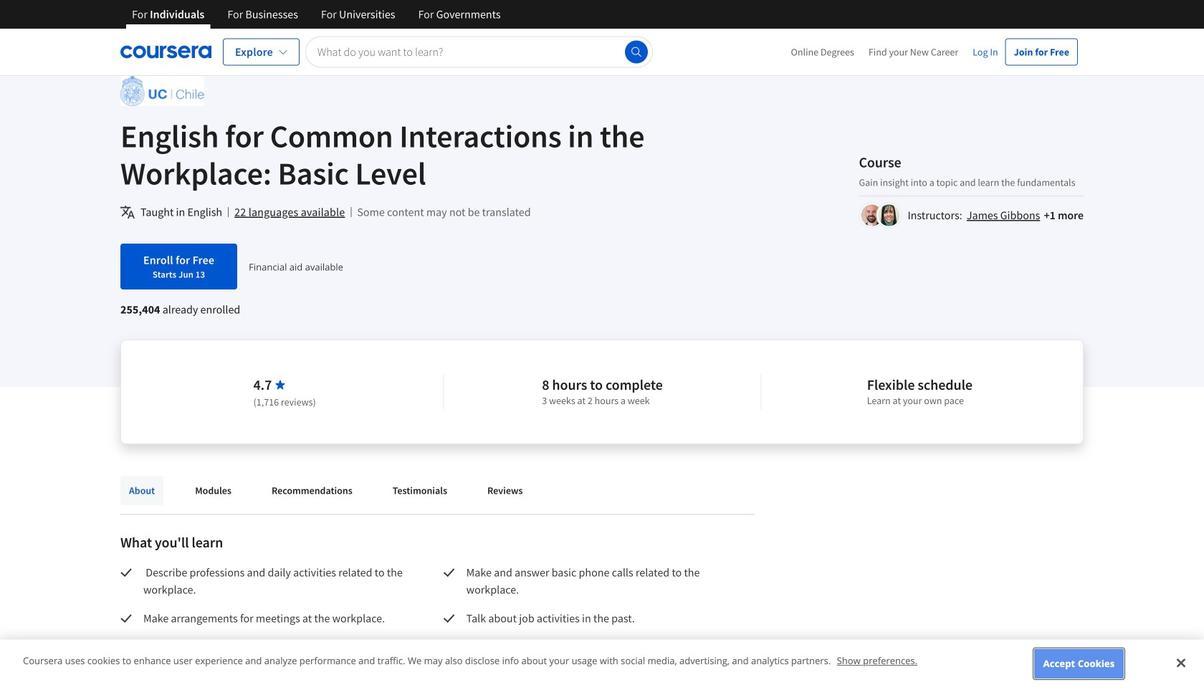 Task type: vqa. For each thing, say whether or not it's contained in the screenshot.
menu
no



Task type: locate. For each thing, give the bounding box(es) containing it.
coursera image
[[120, 40, 211, 63]]

james gibbons image
[[861, 205, 883, 226]]

None search field
[[305, 36, 653, 68]]

paula ross image
[[878, 205, 900, 226]]

What do you want to learn? text field
[[305, 36, 653, 68]]



Task type: describe. For each thing, give the bounding box(es) containing it.
privacy alert dialog
[[0, 640, 1204, 690]]

pontificia universidad católica de chile image
[[120, 74, 204, 106]]

home image
[[122, 18, 133, 29]]

banner navigation
[[120, 0, 512, 29]]



